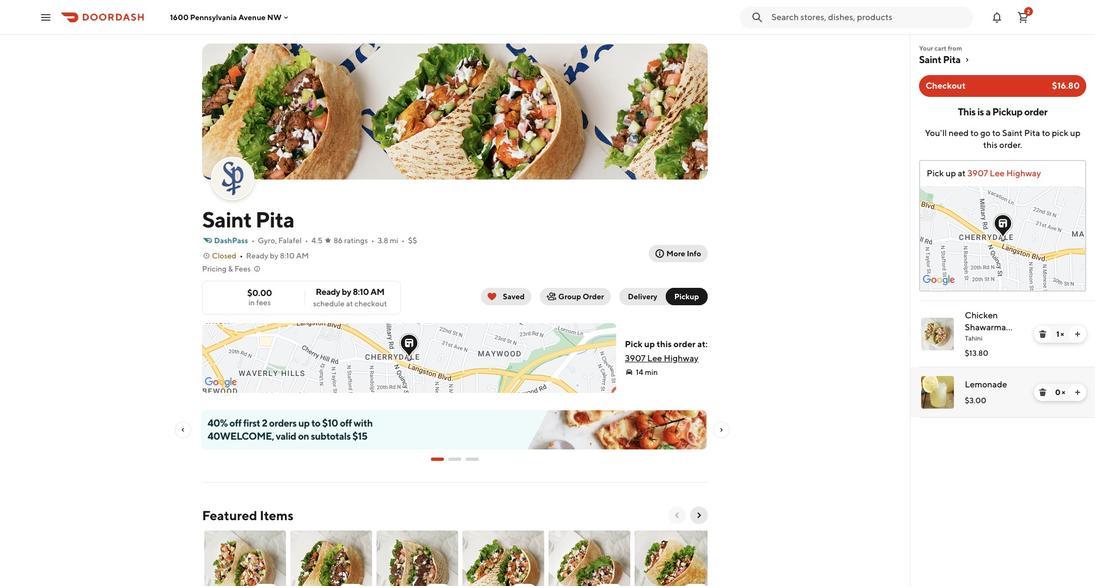 Task type: describe. For each thing, give the bounding box(es) containing it.
closed
[[212, 252, 236, 260]]

pick
[[1052, 128, 1069, 138]]

dashpass •
[[214, 236, 255, 245]]

chicken
[[965, 311, 998, 321]]

1600 pennsylvania avenue nw button
[[170, 13, 290, 22]]

3907 inside pick up this order at: 3907 lee highway
[[625, 354, 646, 364]]

tahini
[[965, 335, 983, 343]]

at:
[[697, 339, 708, 350]]

0 vertical spatial chicken shawarma pita image
[[921, 318, 954, 351]]

select promotional banner element
[[431, 450, 479, 470]]

you'll
[[925, 128, 947, 138]]

saved
[[503, 293, 525, 301]]

pick up this order at: 3907 lee highway
[[625, 339, 708, 364]]

1
[[1056, 330, 1059, 339]]

1 vertical spatial chicken shawarma pita image
[[204, 531, 286, 587]]

8:10 inside ready by 8:10 am schedule at checkout
[[353, 287, 369, 298]]

group order
[[558, 293, 604, 301]]

order methods option group
[[619, 288, 708, 306]]

shawarma
[[965, 323, 1006, 333]]

× for 1 ×
[[1061, 330, 1064, 339]]

1 horizontal spatial pickup
[[993, 106, 1023, 118]]

• left 3.8
[[371, 236, 374, 245]]

by inside ready by 8:10 am schedule at checkout
[[342, 287, 351, 298]]

86 ratings •
[[334, 236, 374, 245]]

first
[[243, 418, 260, 429]]

beef shawarma pita image
[[635, 531, 717, 587]]

4.5
[[311, 236, 323, 245]]

up inside 40% off first 2 orders up to $10 off with 40welcome, valid on subtotals $15
[[298, 418, 310, 429]]

pick for pick up at 3907 lee highway
[[927, 168, 944, 179]]

beef & lamb gyro pita image
[[290, 531, 372, 587]]

pita down from
[[943, 54, 961, 65]]

add item to cart image for the bottom chicken shawarma pita image
[[258, 585, 273, 587]]

0 vertical spatial at
[[958, 168, 966, 179]]

go
[[981, 128, 991, 138]]

pita inside you'll need to go to saint pita to pick up this order.
[[1024, 128, 1040, 138]]

pita up gyro, falafel
[[255, 207, 294, 233]]

gyro,
[[258, 236, 277, 245]]

$0.00 in fees
[[247, 288, 272, 307]]

lemonade
[[965, 380, 1007, 390]]

40% off first 2 orders up to $10 off with 40welcome, valid on subtotals $15
[[208, 418, 373, 442]]

items
[[260, 508, 294, 524]]

0 ×
[[1055, 389, 1065, 397]]

add one to cart image
[[1073, 330, 1082, 339]]

lee inside pick up this order at: 3907 lee highway
[[647, 354, 662, 364]]

add item to cart image for beef & lamb gyro pita image
[[344, 585, 359, 587]]

this is a pickup order
[[958, 106, 1048, 118]]

pita inside the chicken shawarma pita
[[965, 335, 981, 345]]

with
[[354, 418, 373, 429]]

your
[[919, 44, 933, 52]]

pennsylvania
[[190, 13, 237, 22]]

$3.00
[[965, 397, 986, 405]]

• left gyro,
[[251, 236, 255, 245]]

remove one from cart image
[[1039, 389, 1047, 397]]

chicken kabob pita image
[[549, 531, 630, 587]]

this
[[958, 106, 976, 118]]

more info
[[667, 250, 701, 258]]

saint inside you'll need to go to saint pita to pick up this order.
[[1002, 128, 1023, 138]]

add item to cart image for beef shawarma pita image
[[688, 585, 703, 587]]

fees
[[256, 299, 271, 307]]

group order button
[[540, 288, 611, 306]]

add one to cart image
[[1073, 389, 1082, 397]]

more
[[667, 250, 685, 258]]

to left go
[[971, 128, 979, 138]]

open menu image
[[39, 11, 52, 24]]

40%
[[208, 418, 228, 429]]

ratings
[[344, 236, 368, 245]]

pricing & fees button
[[202, 264, 262, 275]]

$13.80
[[965, 349, 989, 358]]

you'll need to go to saint pita to pick up this order.
[[925, 128, 1081, 150]]

pickup inside radio
[[674, 293, 699, 301]]

0
[[1055, 389, 1061, 397]]

1 horizontal spatial saint pita
[[919, 54, 961, 65]]

to right go
[[992, 128, 1001, 138]]

schedule
[[313, 300, 345, 308]]

fees
[[235, 265, 251, 274]]

valid
[[276, 431, 296, 442]]

in
[[248, 299, 255, 307]]

3907 lee highway link for pick up this order at:
[[625, 354, 699, 364]]

cart
[[935, 44, 947, 52]]

lemonade image
[[921, 377, 954, 409]]

need
[[949, 128, 969, 138]]

order.
[[1000, 140, 1022, 150]]

• left the '4.5'
[[305, 236, 308, 245]]

powered by google image for the left map region
[[205, 378, 237, 389]]

Store search: begin typing to search for stores available on DoorDash text field
[[772, 11, 967, 23]]

checkout
[[354, 300, 387, 308]]

&
[[228, 265, 233, 274]]

list containing chicken shawarma pita
[[911, 301, 1095, 418]]

2 inside button
[[1027, 8, 1030, 14]]

1 horizontal spatial map region
[[793, 60, 1095, 339]]

• right the mi
[[402, 236, 405, 245]]

40welcome,
[[208, 431, 274, 442]]



Task type: locate. For each thing, give the bounding box(es) containing it.
0 horizontal spatial pick
[[625, 339, 643, 350]]

× right '0'
[[1062, 389, 1065, 397]]

3907 lee highway link for pick up at
[[966, 168, 1041, 179]]

0 vertical spatial 2
[[1027, 8, 1030, 14]]

1 vertical spatial am
[[370, 287, 384, 298]]

saved button
[[481, 288, 531, 306]]

0 horizontal spatial this
[[657, 339, 672, 350]]

to left pick
[[1042, 128, 1050, 138]]

to left the $10
[[311, 418, 320, 429]]

up down need
[[946, 168, 956, 179]]

1600 pennsylvania avenue nw
[[170, 13, 282, 22]]

× right 1
[[1061, 330, 1064, 339]]

0 horizontal spatial saint pita
[[202, 207, 294, 233]]

highway down order.
[[1007, 168, 1041, 179]]

14
[[636, 368, 643, 377]]

saint pita up dashpass •
[[202, 207, 294, 233]]

add item to cart image
[[258, 585, 273, 587], [516, 585, 531, 587], [688, 585, 703, 587]]

order left at:
[[674, 339, 696, 350]]

2 button
[[1012, 6, 1034, 28]]

86
[[334, 236, 343, 245]]

0 vertical spatial 3907
[[968, 168, 988, 179]]

up up min
[[644, 339, 655, 350]]

pricing
[[202, 265, 227, 274]]

$10
[[322, 418, 338, 429]]

1 vertical spatial 2
[[262, 418, 267, 429]]

1 vertical spatial saint
[[1002, 128, 1023, 138]]

ready by 8:10 am schedule at checkout
[[313, 287, 387, 308]]

1 ×
[[1056, 330, 1064, 339]]

• up fees on the left of page
[[240, 252, 243, 260]]

0 horizontal spatial chicken shawarma pita image
[[204, 531, 286, 587]]

saint up order.
[[1002, 128, 1023, 138]]

1 vertical spatial pick
[[625, 339, 643, 350]]

0 horizontal spatial add item to cart image
[[344, 585, 359, 587]]

next button of carousel image
[[695, 512, 703, 520]]

0 vertical spatial saint pita
[[919, 54, 961, 65]]

off
[[229, 418, 242, 429], [340, 418, 352, 429]]

saint pita
[[919, 54, 961, 65], [202, 207, 294, 233]]

0 vertical spatial am
[[296, 252, 309, 260]]

add item to cart image for falafel pita image
[[430, 585, 445, 587]]

1 vertical spatial lee
[[647, 354, 662, 364]]

order inside pick up this order at: 3907 lee highway
[[674, 339, 696, 350]]

pickup
[[993, 106, 1023, 118], [674, 293, 699, 301]]

0 vertical spatial order
[[1024, 106, 1048, 118]]

highway inside pick up this order at: 3907 lee highway
[[664, 354, 699, 364]]

gyro, falafel
[[258, 236, 302, 245]]

1 horizontal spatial 3907
[[968, 168, 988, 179]]

avenue
[[238, 13, 266, 22]]

1 vertical spatial 3907 lee highway link
[[625, 354, 699, 364]]

at right schedule
[[346, 300, 353, 308]]

0 vertical spatial highway
[[1007, 168, 1041, 179]]

lee up min
[[647, 354, 662, 364]]

1 vertical spatial ready
[[316, 287, 340, 298]]

0 horizontal spatial 3907
[[625, 354, 646, 364]]

1 off from the left
[[229, 418, 242, 429]]

$0.00
[[247, 288, 272, 299]]

min
[[645, 368, 658, 377]]

lee
[[990, 168, 1005, 179], [647, 354, 662, 364]]

falafel
[[278, 236, 302, 245]]

2 horizontal spatial add item to cart image
[[688, 585, 703, 587]]

0 horizontal spatial order
[[674, 339, 696, 350]]

from
[[948, 44, 962, 52]]

2 add item to cart image from the left
[[516, 585, 531, 587]]

3.8
[[378, 236, 388, 245]]

0 horizontal spatial by
[[270, 252, 278, 260]]

pick down "you'll"
[[927, 168, 944, 179]]

previous button of carousel image
[[673, 512, 682, 520]]

1 horizontal spatial pick
[[927, 168, 944, 179]]

2 right notification bell image
[[1027, 8, 1030, 14]]

falafel pita image
[[377, 531, 458, 587]]

at inside ready by 8:10 am schedule at checkout
[[346, 300, 353, 308]]

1 horizontal spatial highway
[[1007, 168, 1041, 179]]

on
[[298, 431, 309, 442]]

2 right first
[[262, 418, 267, 429]]

1 horizontal spatial order
[[1024, 106, 1048, 118]]

this up min
[[657, 339, 672, 350]]

saint up dashpass
[[202, 207, 252, 233]]

Delivery radio
[[619, 288, 673, 306]]

checkout
[[926, 81, 966, 91]]

1 horizontal spatial saint
[[919, 54, 941, 65]]

0 horizontal spatial 2
[[262, 418, 267, 429]]

14 min
[[636, 368, 658, 377]]

by up schedule
[[342, 287, 351, 298]]

3 add item to cart image from the left
[[688, 585, 703, 587]]

1 horizontal spatial 8:10
[[353, 287, 369, 298]]

3907 lee highway link down order.
[[966, 168, 1041, 179]]

1 horizontal spatial by
[[342, 287, 351, 298]]

0 vertical spatial 8:10
[[280, 252, 295, 260]]

featured
[[202, 508, 257, 524]]

$16.80
[[1052, 81, 1080, 91]]

• ready by 8:10 am
[[240, 252, 309, 260]]

up up on
[[298, 418, 310, 429]]

1 vertical spatial this
[[657, 339, 672, 350]]

1 vertical spatial ×
[[1062, 389, 1065, 397]]

is
[[977, 106, 984, 118]]

2 vertical spatial saint
[[202, 207, 252, 233]]

pricing & fees
[[202, 265, 251, 274]]

info
[[687, 250, 701, 258]]

am inside ready by 8:10 am schedule at checkout
[[370, 287, 384, 298]]

1 vertical spatial by
[[342, 287, 351, 298]]

1 vertical spatial at
[[346, 300, 353, 308]]

by
[[270, 252, 278, 260], [342, 287, 351, 298]]

2 horizontal spatial add item to cart image
[[602, 585, 617, 587]]

1 horizontal spatial ready
[[316, 287, 340, 298]]

chicken shawarma pita image left "tahini" at bottom
[[921, 318, 954, 351]]

at
[[958, 168, 966, 179], [346, 300, 353, 308]]

ready inside ready by 8:10 am schedule at checkout
[[316, 287, 340, 298]]

add item to cart image for 'chicken kabob pita' image
[[602, 585, 617, 587]]

add item to cart image for chicken gyro pita image
[[516, 585, 531, 587]]

8:10 down falafel
[[280, 252, 295, 260]]

0 horizontal spatial add item to cart image
[[258, 585, 273, 587]]

this inside pick up this order at: 3907 lee highway
[[657, 339, 672, 350]]

by down gyro, falafel
[[270, 252, 278, 260]]

at down need
[[958, 168, 966, 179]]

pick
[[927, 168, 944, 179], [625, 339, 643, 350]]

0 horizontal spatial highway
[[664, 354, 699, 364]]

3907 down go
[[968, 168, 988, 179]]

notification bell image
[[991, 11, 1004, 24]]

0 vertical spatial ready
[[246, 252, 268, 260]]

3907 up 14
[[625, 354, 646, 364]]

2 add item to cart image from the left
[[430, 585, 445, 587]]

up right pick
[[1070, 128, 1081, 138]]

1 add item to cart image from the left
[[258, 585, 273, 587]]

saint pita link
[[919, 53, 1087, 66]]

3907 lee highway link
[[966, 168, 1041, 179], [625, 354, 699, 364]]

3907 lee highway link up min
[[625, 354, 699, 364]]

saint pita image
[[202, 44, 708, 180], [212, 158, 253, 199]]

a
[[986, 106, 991, 118]]

chicken shawarma pita image
[[921, 318, 954, 351], [204, 531, 286, 587]]

1 horizontal spatial at
[[958, 168, 966, 179]]

orders
[[269, 418, 297, 429]]

8:10
[[280, 252, 295, 260], [353, 287, 369, 298]]

chicken gyro pita image
[[463, 531, 544, 587]]

subtotals
[[311, 431, 351, 442]]

highway
[[1007, 168, 1041, 179], [664, 354, 699, 364]]

this
[[983, 140, 998, 150], [657, 339, 672, 350]]

0 horizontal spatial map region
[[199, 319, 617, 459]]

0 vertical spatial powered by google image
[[923, 275, 955, 286]]

pita left pick
[[1024, 128, 1040, 138]]

pickup right a
[[993, 106, 1023, 118]]

1 horizontal spatial lee
[[990, 168, 1005, 179]]

1 horizontal spatial add item to cart image
[[430, 585, 445, 587]]

2 horizontal spatial saint
[[1002, 128, 1023, 138]]

1 vertical spatial powered by google image
[[205, 378, 237, 389]]

featured items heading
[[202, 507, 294, 525]]

mi
[[390, 236, 398, 245]]

saint pita down cart
[[919, 54, 961, 65]]

2 items, open order cart image
[[1017, 11, 1030, 24]]

am down falafel
[[296, 252, 309, 260]]

0 vertical spatial lee
[[990, 168, 1005, 179]]

1 vertical spatial highway
[[664, 354, 699, 364]]

1 vertical spatial 3907
[[625, 354, 646, 364]]

1 horizontal spatial 2
[[1027, 8, 1030, 14]]

pick up at 3907 lee highway
[[927, 168, 1041, 179]]

pick inside pick up this order at: 3907 lee highway
[[625, 339, 643, 350]]

0 vertical spatial this
[[983, 140, 998, 150]]

1 vertical spatial order
[[674, 339, 696, 350]]

2 off from the left
[[340, 418, 352, 429]]

1 horizontal spatial 3907 lee highway link
[[966, 168, 1041, 179]]

1 horizontal spatial powered by google image
[[923, 275, 955, 286]]

1 vertical spatial 8:10
[[353, 287, 369, 298]]

dashpass
[[214, 236, 248, 245]]

group
[[558, 293, 581, 301]]

0 horizontal spatial pickup
[[674, 293, 699, 301]]

1 vertical spatial pickup
[[674, 293, 699, 301]]

powered by google image
[[923, 275, 955, 286], [205, 378, 237, 389]]

order up you'll need to go to saint pita to pick up this order.
[[1024, 106, 1048, 118]]

2 inside 40% off first 2 orders up to $10 off with 40welcome, valid on subtotals $15
[[262, 418, 267, 429]]

1 horizontal spatial off
[[340, 418, 352, 429]]

0 horizontal spatial ready
[[246, 252, 268, 260]]

pita
[[943, 54, 961, 65], [1024, 128, 1040, 138], [255, 207, 294, 233], [965, 335, 981, 345]]

order
[[583, 293, 604, 301]]

0 vertical spatial saint
[[919, 54, 941, 65]]

0 vertical spatial pickup
[[993, 106, 1023, 118]]

1 vertical spatial saint pita
[[202, 207, 294, 233]]

Pickup radio
[[666, 288, 708, 306]]

chicken shawarma pita
[[965, 311, 1006, 345]]

ready down gyro,
[[246, 252, 268, 260]]

0 vertical spatial ×
[[1061, 330, 1064, 339]]

1 horizontal spatial chicken shawarma pita image
[[921, 318, 954, 351]]

1 horizontal spatial am
[[370, 287, 384, 298]]

0 horizontal spatial am
[[296, 252, 309, 260]]

saint down your
[[919, 54, 941, 65]]

1600
[[170, 13, 189, 22]]

1 horizontal spatial add item to cart image
[[516, 585, 531, 587]]

off up 40welcome,
[[229, 418, 242, 429]]

more info button
[[649, 245, 708, 263]]

highway down at:
[[664, 354, 699, 364]]

list
[[911, 301, 1095, 418]]

× for 0 ×
[[1062, 389, 1065, 397]]

3.8 mi • $$
[[378, 236, 417, 245]]

1 horizontal spatial this
[[983, 140, 998, 150]]

pita up $13.80 at right
[[965, 335, 981, 345]]

up inside you'll need to go to saint pita to pick up this order.
[[1070, 128, 1081, 138]]

×
[[1061, 330, 1064, 339], [1062, 389, 1065, 397]]

0 horizontal spatial saint
[[202, 207, 252, 233]]

0 horizontal spatial at
[[346, 300, 353, 308]]

0 vertical spatial pick
[[927, 168, 944, 179]]

8:10 up checkout
[[353, 287, 369, 298]]

remove item from cart image
[[1039, 330, 1047, 339]]

3 add item to cart image from the left
[[602, 585, 617, 587]]

$$
[[408, 236, 417, 245]]

0 horizontal spatial off
[[229, 418, 242, 429]]

add item to cart image
[[344, 585, 359, 587], [430, 585, 445, 587], [602, 585, 617, 587]]

this down go
[[983, 140, 998, 150]]

0 horizontal spatial 8:10
[[280, 252, 295, 260]]

lee down order.
[[990, 168, 1005, 179]]

nw
[[267, 13, 282, 22]]

to inside 40% off first 2 orders up to $10 off with 40welcome, valid on subtotals $15
[[311, 418, 320, 429]]

pick up 14
[[625, 339, 643, 350]]

chicken shawarma pita image down the featured items heading
[[204, 531, 286, 587]]

ready
[[246, 252, 268, 260], [316, 287, 340, 298]]

1 add item to cart image from the left
[[344, 585, 359, 587]]

pick for pick up this order at: 3907 lee highway
[[625, 339, 643, 350]]

0 horizontal spatial powered by google image
[[205, 378, 237, 389]]

powered by google image for rightmost map region
[[923, 275, 955, 286]]

$15
[[352, 431, 367, 442]]

featured items
[[202, 508, 294, 524]]

this inside you'll need to go to saint pita to pick up this order.
[[983, 140, 998, 150]]

0 vertical spatial 3907 lee highway link
[[966, 168, 1041, 179]]

up inside pick up this order at: 3907 lee highway
[[644, 339, 655, 350]]

saint
[[919, 54, 941, 65], [1002, 128, 1023, 138], [202, 207, 252, 233]]

0 vertical spatial by
[[270, 252, 278, 260]]

am up checkout
[[370, 287, 384, 298]]

off right the $10
[[340, 418, 352, 429]]

your cart from
[[919, 44, 962, 52]]

map region
[[793, 60, 1095, 339], [199, 319, 617, 459]]

0 horizontal spatial 3907 lee highway link
[[625, 354, 699, 364]]

pickup right delivery option
[[674, 293, 699, 301]]

ready up schedule
[[316, 287, 340, 298]]

delivery
[[628, 293, 657, 301]]

0 horizontal spatial lee
[[647, 354, 662, 364]]



Task type: vqa. For each thing, say whether or not it's contained in the screenshot.
8:10
yes



